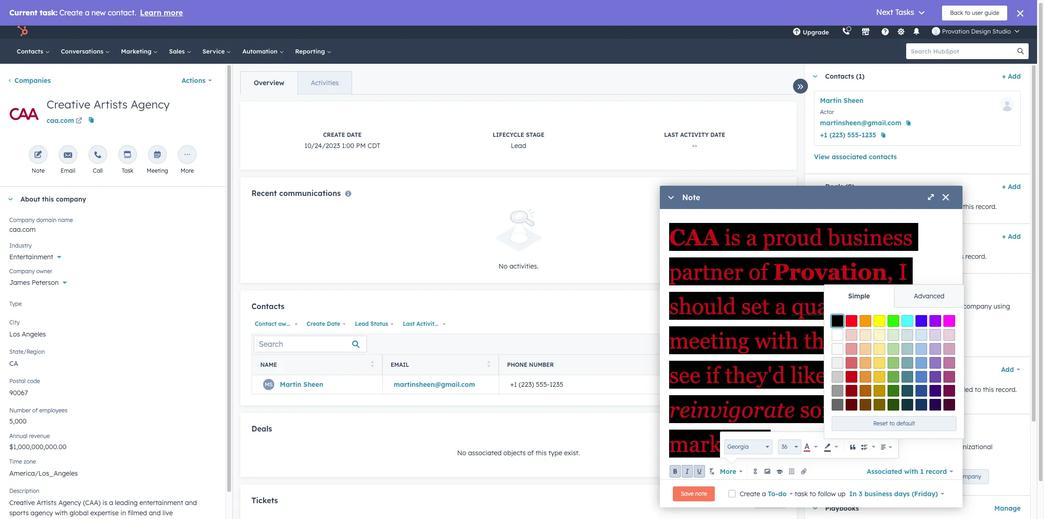 Task type: locate. For each thing, give the bounding box(es) containing it.
add button for contacts
[[755, 302, 786, 314]]

1 horizontal spatial note
[[683, 193, 701, 202]]

provation design studio button
[[927, 24, 1026, 39]]

0 horizontal spatial their
[[804, 329, 852, 354]]

0 horizontal spatial artists
[[94, 97, 128, 111]]

1 vertical spatial + add
[[1003, 183, 1022, 191]]

requests
[[875, 253, 901, 261]]

1 horizontal spatial owner
[[279, 321, 296, 328]]

number
[[529, 362, 554, 369], [9, 407, 31, 414]]

1 horizontal spatial deals
[[826, 183, 844, 191]]

menu containing provation design studio
[[787, 24, 1027, 39]]

no activities.
[[499, 262, 539, 271]]

caret image inside attachments dropdown button
[[813, 369, 818, 371]]

navigation
[[240, 71, 353, 95]]

company down about at the left top of page
[[9, 217, 35, 224]]

this inside collect and track payments associated with this company using hubspot payments.
[[951, 302, 962, 311]]

2 vertical spatial create
[[740, 490, 761, 498]]

contacts left (1)
[[826, 72, 855, 81]]

1 horizontal spatial number
[[529, 362, 554, 369]]

caret image inside deals (0) dropdown button
[[813, 186, 818, 188]]

company inside add parent company button
[[885, 473, 910, 480]]

1 + add from the top
[[1003, 72, 1022, 81]]

Description text field
[[9, 494, 216, 520]]

should
[[670, 294, 737, 320]]

555- down phone number
[[536, 381, 550, 389]]

#fafafa, 100 opacity image
[[832, 343, 844, 355]]

view
[[815, 153, 830, 161]]

1 + from the top
[[1003, 72, 1007, 81]]

1 horizontal spatial up
[[906, 335, 913, 342]]

0 horizontal spatial caa.com
[[9, 226, 36, 234]]

2 press to sort. element from the left
[[487, 361, 491, 369]]

the down the deals (0)
[[833, 203, 843, 211]]

activity for last activity date --
[[681, 131, 709, 138]]

0 horizontal spatial parent
[[835, 443, 855, 452]]

2 add button from the top
[[755, 425, 786, 437]]

parent
[[835, 443, 855, 452], [866, 473, 884, 480]]

note
[[32, 167, 45, 174], [683, 193, 701, 202]]

#d5a6bd, 100 opacity image
[[944, 343, 956, 355]]

the for customer
[[833, 253, 843, 261]]

a
[[747, 225, 758, 251], [776, 294, 787, 320], [829, 443, 833, 452], [763, 490, 767, 498]]

deals (0) button
[[805, 174, 999, 199]]

note down note image
[[32, 167, 45, 174]]

1 horizontal spatial their
[[883, 398, 930, 423]]

associated up #0600ff, 100 opacity image at bottom
[[901, 302, 934, 311]]

companies down #783f04, 100 opacity image
[[853, 423, 889, 432]]

0 horizontal spatial contacts
[[17, 48, 45, 55]]

1 horizontal spatial parent
[[866, 473, 884, 480]]

0 horizontal spatial press to sort. image
[[371, 361, 374, 368]]

0 horizontal spatial press to sort. element
[[371, 361, 374, 369]]

note right minimize dialog icon
[[683, 193, 701, 202]]

press to sort. image left like
[[774, 361, 777, 368]]

task image
[[123, 151, 132, 160]]

+1 up view
[[821, 131, 828, 139]]

1 vertical spatial sheen
[[304, 381, 324, 389]]

1 vertical spatial company
[[9, 268, 35, 275]]

creative right for
[[854, 454, 880, 463]]

a for add
[[829, 443, 833, 452]]

company for about this company
[[56, 195, 86, 204]]

of right #660000, 100 opacity icon
[[858, 398, 878, 423]]

a for is
[[747, 225, 758, 251]]

caa.com up email icon
[[47, 117, 74, 125]]

companies inside dropdown button
[[853, 423, 889, 432]]

add inside popup button
[[1002, 366, 1015, 374]]

1 track from the top
[[815, 203, 831, 211]]

tickets for tickets (0)
[[826, 233, 849, 241]]

+ add button for deals (0)
[[1003, 181, 1022, 192]]

track for track the customer requests associated with this record.
[[815, 253, 831, 261]]

last activity date button
[[400, 318, 453, 330]]

, i should set a
[[670, 260, 913, 320]]

contacts up contact
[[252, 302, 285, 311]]

payments up #9fc5e8, 100 opacity icon
[[914, 335, 940, 342]]

company for company owner
[[9, 268, 35, 275]]

0 vertical spatial sheen
[[844, 96, 864, 105]]

0 horizontal spatial child
[[865, 443, 879, 452]]

lifecycle
[[493, 131, 525, 138]]

owner for contact owner
[[279, 321, 296, 328]]

1 vertical spatial contacts
[[826, 72, 855, 81]]

martin sheen up the actor
[[821, 96, 864, 105]]

(0) for deals (0)
[[846, 183, 855, 191]]

0 horizontal spatial last
[[403, 321, 415, 328]]

company inside about this company dropdown button
[[56, 195, 86, 204]]

a for create
[[763, 490, 767, 498]]

child down related companies
[[865, 443, 879, 452]]

contacts (1)
[[826, 72, 865, 81]]

3 press to sort. element from the left
[[774, 361, 777, 369]]

tickets (0)
[[826, 233, 860, 241]]

0 vertical spatial +
[[1003, 72, 1007, 81]]

2 press to sort. image from the left
[[774, 361, 777, 368]]

,
[[888, 260, 894, 285]]

design
[[972, 27, 992, 35]]

2 vertical spatial +
[[1003, 233, 1007, 241]]

Annual revenue text field
[[9, 439, 216, 453]]

of right objects
[[528, 449, 534, 458]]

email image
[[64, 151, 72, 160]]

1 vertical spatial track
[[815, 253, 831, 261]]

deals for deals (0)
[[826, 183, 844, 191]]

#00ff03, 100 opacity image
[[888, 316, 900, 327]]

number up annual
[[9, 407, 31, 414]]

conversations
[[61, 48, 105, 55]]

with for opportunities
[[949, 203, 962, 211]]

2 horizontal spatial press to sort. element
[[774, 361, 777, 369]]

0 horizontal spatial email
[[61, 167, 75, 174]]

caret image left the deals (0)
[[813, 186, 818, 188]]

1 vertical spatial martin sheen link
[[280, 381, 324, 389]]

track down the tickets (0)
[[815, 253, 831, 261]]

1 vertical spatial activity
[[417, 321, 438, 328]]

press to sort. image
[[371, 361, 374, 368], [774, 361, 777, 368]]

more inside dropdown button
[[720, 468, 737, 476]]

2 + from the top
[[1003, 183, 1007, 191]]

settings image
[[897, 28, 906, 36]]

(0) up simple
[[860, 282, 869, 291]]

associated
[[832, 153, 868, 161], [914, 203, 947, 211], [903, 253, 937, 261], [901, 302, 934, 311], [468, 449, 502, 458]]

#bf9002, 100 opacity image
[[874, 385, 886, 397]]

(0) up customer at the right of page
[[851, 233, 860, 241]]

1 horizontal spatial track
[[920, 443, 936, 452]]

entertainment button
[[9, 248, 216, 263]]

1 horizontal spatial 555-
[[848, 131, 862, 139]]

opportunities
[[871, 203, 912, 211]]

cdt
[[368, 142, 381, 150]]

#93c47d, 100 opacity image
[[888, 357, 900, 369]]

0 vertical spatial martinsheen@gmail.com
[[821, 119, 902, 127]]

1 vertical spatial +
[[1003, 183, 1007, 191]]

#e69138, 100 opacity image
[[860, 371, 872, 383]]

associated for opportunities
[[914, 203, 947, 211]]

#666666, 100 opacity image
[[832, 399, 844, 411]]

business
[[828, 225, 913, 251], [865, 490, 893, 498]]

caret image inside the contacts (1) dropdown button
[[813, 75, 818, 78]]

2 link opens in a new window image from the top
[[76, 118, 82, 125]]

create date 10/24/2023 1:00 pm cdt
[[305, 131, 381, 150]]

3
[[859, 490, 863, 498]]

#741b47, 100 opacity image
[[944, 385, 956, 397]]

0 horizontal spatial or
[[857, 443, 863, 452]]

creative up caa.com link
[[47, 97, 90, 111]]

menu item
[[836, 24, 838, 39]]

payments up #ffff04, 100 opacity icon
[[868, 302, 899, 311]]

lead status button
[[352, 318, 396, 330]]

company for add parent company
[[885, 473, 910, 480]]

their for of
[[883, 398, 930, 423]]

a right "is"
[[747, 225, 758, 251]]

with inside popup button
[[905, 468, 919, 476]]

no inside "alert"
[[499, 262, 508, 271]]

1235 down phone number
[[550, 381, 564, 389]]

sheen down search search field
[[304, 381, 324, 389]]

zone
[[24, 459, 36, 466]]

contacts inside dropdown button
[[826, 72, 855, 81]]

caret image
[[813, 75, 818, 78], [813, 186, 818, 188], [7, 198, 13, 201], [813, 285, 818, 288], [813, 426, 818, 429]]

press to sort. image down lead status popup button
[[371, 361, 374, 368]]

1 vertical spatial tickets
[[252, 496, 278, 506]]

caret image down task to follow up
[[813, 508, 818, 510]]

1 horizontal spatial contacts
[[252, 302, 285, 311]]

a up structure
[[829, 443, 833, 452]]

to inside add a parent or child company to track the organizational structure for creative artists agency.
[[912, 443, 918, 452]]

0 vertical spatial martin
[[821, 96, 842, 105]]

1 + add button from the top
[[1003, 71, 1022, 82]]

manage link
[[995, 503, 1022, 515]]

their for with
[[804, 329, 852, 354]]

activity inside last activity date --
[[681, 131, 709, 138]]

some of their marketing
[[670, 398, 936, 458]]

caret image for deals
[[813, 186, 818, 188]]

1 vertical spatial more
[[720, 468, 737, 476]]

#f1c233, 100 opacity image
[[874, 371, 886, 383]]

0 horizontal spatial +1 (223) 555-1235
[[511, 381, 564, 389]]

#45818e, 100 opacity image
[[902, 371, 914, 383]]

calling icon button
[[839, 25, 855, 37]]

1 horizontal spatial more
[[720, 468, 737, 476]]

this
[[42, 195, 54, 204], [964, 203, 975, 211], [953, 253, 964, 261], [951, 302, 962, 311], [984, 386, 995, 394], [536, 449, 547, 458]]

automation
[[243, 48, 280, 55]]

2 + add from the top
[[1003, 183, 1022, 191]]

actions button
[[176, 71, 218, 90]]

+ for contacts (1)
[[1003, 72, 1007, 81]]

or left #741b47, 100 opacity image
[[936, 386, 943, 394]]

a left the to-
[[763, 490, 767, 498]]

track down simple
[[851, 302, 867, 311]]

caret image
[[813, 236, 818, 238], [813, 369, 818, 371], [813, 508, 818, 510]]

payments inside collect and track payments associated with this company using hubspot payments.
[[868, 302, 899, 311]]

1 horizontal spatial (223)
[[830, 131, 846, 139]]

quarterly
[[792, 294, 883, 320]]

0 horizontal spatial martin
[[280, 381, 302, 389]]

2 vertical spatial + add
[[1003, 233, 1022, 241]]

#0c343d, 100 opacity image
[[902, 399, 914, 411]]

+ for deals (0)
[[1003, 183, 1007, 191]]

1 horizontal spatial martin sheen link
[[821, 96, 864, 105]]

0 vertical spatial record.
[[976, 203, 998, 211]]

last inside popup button
[[403, 321, 415, 328]]

1 horizontal spatial provation
[[943, 27, 970, 35]]

reset to default
[[874, 420, 916, 427]]

0 horizontal spatial +1
[[511, 381, 517, 389]]

#69a84f, 100 opacity image
[[888, 371, 900, 383]]

business down add parent company button
[[865, 490, 893, 498]]

employees
[[39, 407, 67, 414]]

2 + add button from the top
[[1003, 181, 1022, 192]]

the down the tickets (0)
[[833, 253, 843, 261]]

martin down search search field
[[280, 381, 302, 389]]

lead
[[511, 142, 527, 150], [355, 321, 369, 328]]

1 vertical spatial email
[[391, 362, 409, 369]]

number right phone
[[529, 362, 554, 369]]

1 vertical spatial owner
[[279, 321, 296, 328]]

caa.com inside company domain name caa.com
[[9, 226, 36, 234]]

+1 (223) 555-1235
[[821, 131, 877, 139], [511, 381, 564, 389]]

Time zone text field
[[9, 464, 216, 483]]

associated for payments
[[901, 302, 934, 311]]

1 horizontal spatial press to sort. element
[[487, 361, 491, 369]]

add
[[1009, 72, 1022, 81], [1009, 183, 1022, 191], [1009, 233, 1022, 241], [770, 305, 780, 312], [1002, 366, 1015, 374], [770, 427, 780, 434], [815, 443, 827, 452], [854, 473, 865, 480], [931, 473, 942, 480], [770, 499, 780, 506]]

of up set
[[749, 260, 769, 285]]

0 vertical spatial provation
[[943, 27, 970, 35]]

1 vertical spatial caret image
[[813, 369, 818, 371]]

sheen down (1)
[[844, 96, 864, 105]]

#7f6001, 100 opacity image
[[874, 399, 886, 411]]

provation right james peterson icon at the right of the page
[[943, 27, 970, 35]]

companies down the contacts link
[[14, 76, 51, 85]]

their inside "meeting with their hoc to see if they'd like to"
[[804, 329, 852, 354]]

1 horizontal spatial martinsheen@gmail.com link
[[821, 117, 902, 129]]

1235 up view associated contacts link in the right of the page
[[862, 131, 877, 139]]

1:00
[[342, 142, 355, 150]]

caa.com up industry
[[9, 226, 36, 234]]

0 vertical spatial child
[[865, 443, 879, 452]]

contacts for contacts (1)
[[826, 72, 855, 81]]

create up search search field
[[307, 321, 325, 328]]

caret image inside "playbooks" dropdown button
[[813, 508, 818, 510]]

caret image left about at the left top of page
[[7, 198, 13, 201]]

record. for track the revenue opportunities associated with this record.
[[976, 203, 998, 211]]

set
[[896, 335, 904, 342]]

revenue right annual
[[29, 433, 50, 440]]

1 horizontal spatial last
[[665, 131, 679, 138]]

parent up in 3 business days (friday)
[[866, 473, 884, 480]]

1 horizontal spatial +1
[[821, 131, 828, 139]]

caret image inside payments (0) dropdown button
[[813, 285, 818, 288]]

the up record at bottom
[[937, 443, 947, 452]]

contacts link
[[11, 39, 55, 64]]

press to sort. image for phone number
[[774, 361, 777, 368]]

1 vertical spatial caa.com
[[9, 226, 36, 234]]

last for last activity date
[[403, 321, 415, 328]]

1 vertical spatial add button
[[755, 425, 786, 437]]

activities
[[907, 386, 935, 394]]

james peterson
[[9, 279, 59, 287]]

(223)
[[830, 131, 846, 139], [519, 381, 534, 389]]

the right see
[[828, 386, 838, 394]]

add parent company button
[[846, 470, 918, 485]]

2 track from the top
[[815, 253, 831, 261]]

tickets inside dropdown button
[[826, 233, 849, 241]]

child right 1
[[943, 473, 956, 480]]

3 caret image from the top
[[813, 508, 818, 510]]

save
[[681, 491, 694, 497]]

up left in
[[838, 490, 846, 498]]

0 horizontal spatial lead
[[355, 321, 369, 328]]

or
[[936, 386, 943, 394], [857, 443, 863, 452]]

0 horizontal spatial companies
[[14, 76, 51, 85]]

0 vertical spatial + add button
[[1003, 71, 1022, 82]]

caret image for about
[[7, 198, 13, 201]]

1 caret image from the top
[[813, 236, 818, 238]]

record
[[926, 468, 948, 476]]

track inside collect and track payments associated with this company using hubspot payments.
[[851, 302, 867, 311]]

revenue down the deals (0)
[[845, 203, 869, 211]]

press to sort. element left like
[[774, 361, 777, 369]]

10/24/2023
[[305, 142, 340, 150]]

#f9cb9c, 100 opacity image
[[860, 343, 872, 355]]

caret image inside the 'related companies' dropdown button
[[813, 426, 818, 429]]

0 vertical spatial add button
[[755, 302, 786, 314]]

Search HubSpot search field
[[907, 43, 1021, 59]]

1 vertical spatial martin sheen
[[280, 381, 324, 389]]

with up advanced
[[939, 253, 952, 261]]

0 vertical spatial (223)
[[830, 131, 846, 139]]

do
[[779, 490, 787, 498]]

caret image inside about this company dropdown button
[[7, 198, 13, 201]]

#d9ead3, 100 opacity image
[[888, 329, 900, 341]]

advanced link
[[895, 285, 965, 308]]

+1 (223) 555-1235 down phone number
[[511, 381, 564, 389]]

press to sort. image for name
[[371, 361, 374, 368]]

call image
[[94, 151, 102, 160]]

1 vertical spatial companies
[[853, 423, 889, 432]]

track inside add a parent or child company to track the organizational structure for creative artists agency.
[[920, 443, 936, 452]]

company inside company domain name caa.com
[[9, 217, 35, 224]]

objects
[[504, 449, 526, 458]]

1 press to sort. image from the left
[[371, 361, 374, 368]]

contacts (1) button
[[805, 64, 999, 89]]

1 vertical spatial artists
[[882, 454, 902, 463]]

#b4a7d6, 100 opacity image
[[930, 343, 942, 355]]

a right set
[[776, 294, 787, 320]]

#a64d79, 100 opacity image
[[944, 371, 956, 383]]

artists up associated
[[882, 454, 902, 463]]

1 vertical spatial martin
[[280, 381, 302, 389]]

+1 (223) 555-1235 button
[[821, 130, 877, 141]]

0 vertical spatial track
[[815, 203, 831, 211]]

lead left status
[[355, 321, 369, 328]]

1 company from the top
[[9, 217, 35, 224]]

actions
[[182, 76, 206, 85]]

provation up collect
[[774, 260, 888, 285]]

minimize dialog image
[[668, 194, 675, 202]]

overview
[[254, 79, 285, 87]]

with down close dialog icon
[[949, 203, 962, 211]]

#8e7cc3, 100 opacity image
[[930, 357, 942, 369]]

conversations link
[[55, 39, 115, 64]]

#9fc5e8, 100 opacity image
[[916, 343, 928, 355]]

no
[[499, 262, 508, 271], [458, 449, 467, 458]]

artists left agency
[[94, 97, 128, 111]]

press to sort. element for name
[[371, 361, 374, 369]]

status
[[371, 321, 389, 328]]

create up 10/24/2023
[[323, 131, 345, 138]]

deals inside dropdown button
[[826, 183, 844, 191]]

upgrade image
[[793, 28, 802, 36]]

type
[[9, 301, 22, 308]]

#cccccc, 100 opacity image
[[832, 371, 844, 383]]

reinvigorate
[[670, 398, 795, 423]]

(0) down view associated contacts link in the right of the page
[[846, 183, 855, 191]]

caa.com
[[47, 117, 74, 125], [9, 226, 36, 234]]

3 + from the top
[[1003, 233, 1007, 241]]

#3d85c6, 100 opacity image
[[916, 371, 928, 383]]

company
[[56, 195, 86, 204], [964, 302, 993, 311], [881, 443, 910, 452], [885, 473, 910, 480], [957, 473, 982, 480]]

martin up the actor
[[821, 96, 842, 105]]

caret image up see
[[813, 369, 818, 371]]

+1
[[821, 131, 828, 139], [511, 381, 517, 389]]

#351c75, 100 opacity image
[[930, 385, 942, 397]]

1 vertical spatial up
[[838, 490, 846, 498]]

(223) down phone number
[[519, 381, 534, 389]]

search image
[[1018, 48, 1025, 55]]

contacts
[[17, 48, 45, 55], [826, 72, 855, 81], [252, 302, 285, 311]]

files
[[839, 386, 852, 394]]

#f6b26b, 100 opacity image
[[860, 357, 872, 369]]

create left the to-
[[740, 490, 761, 498]]

0 horizontal spatial track
[[851, 302, 867, 311]]

(223) down the actor
[[830, 131, 846, 139]]

State/Region text field
[[9, 354, 216, 373]]

1235
[[862, 131, 877, 139], [550, 381, 564, 389]]

caret image for related
[[813, 426, 818, 429]]

company inside collect and track payments associated with this company using hubspot payments.
[[964, 302, 993, 311]]

2 caret image from the top
[[813, 369, 818, 371]]

#134f5c, 100 opacity image
[[902, 385, 914, 397]]

1 horizontal spatial lead
[[511, 142, 527, 150]]

notifications image
[[913, 28, 921, 36]]

1 press to sort. element from the left
[[371, 361, 374, 369]]

Postal code text field
[[9, 384, 216, 402]]

0 vertical spatial last
[[665, 131, 679, 138]]

press to sort. element for phone number
[[774, 361, 777, 369]]

owner right contact
[[279, 321, 296, 328]]

#ff00ff, 100 opacity image
[[944, 316, 956, 327]]

owner up peterson
[[36, 268, 52, 275]]

parent up for
[[835, 443, 855, 452]]

track up agency.
[[920, 443, 936, 452]]

postal
[[9, 378, 26, 385]]

0 horizontal spatial owner
[[36, 268, 52, 275]]

+1 down phone
[[511, 381, 517, 389]]

time
[[9, 459, 22, 466]]

more down more image
[[181, 167, 194, 174]]

3 add button from the top
[[755, 497, 786, 509]]

1 vertical spatial number
[[9, 407, 31, 414]]

contacts down hubspot link
[[17, 48, 45, 55]]

0 vertical spatial contacts
[[17, 48, 45, 55]]

1 vertical spatial + add button
[[1003, 181, 1022, 192]]

a inside is a proud business partner of
[[747, 225, 758, 251]]

martin sheen down search search field
[[280, 381, 324, 389]]

martinsheen@gmail.com link
[[821, 117, 902, 129], [394, 381, 475, 389]]

add child company button
[[923, 470, 990, 485]]

2 company from the top
[[9, 268, 35, 275]]

martin sheen
[[821, 96, 864, 105], [280, 381, 324, 389]]

+1 (223) 555-1235 up view associated contacts link in the right of the page
[[821, 131, 877, 139]]

this inside dropdown button
[[42, 195, 54, 204]]

1 horizontal spatial 1235
[[862, 131, 877, 139]]

martin sheen link up the actor
[[821, 96, 864, 105]]

group
[[859, 441, 878, 454]]

0 vertical spatial caa.com
[[47, 117, 74, 125]]

caret image left contacts (1)
[[813, 75, 818, 78]]

caret image inside tickets (0) dropdown button
[[813, 236, 818, 238]]

menu
[[787, 24, 1027, 39]]

marketplaces image
[[862, 28, 871, 36]]

of inside is a proud business partner of
[[749, 260, 769, 285]]

1 vertical spatial business
[[865, 490, 893, 498]]

3 + add button from the top
[[1003, 231, 1022, 242]]

2 vertical spatial + add button
[[1003, 231, 1022, 242]]

0 horizontal spatial tickets
[[252, 496, 278, 506]]

track
[[851, 302, 867, 311], [920, 443, 936, 452]]

tab list
[[825, 285, 965, 308]]

georgia button
[[725, 440, 773, 455]]

0 vertical spatial create
[[323, 131, 345, 138]]

2 - from the left
[[695, 142, 698, 150]]

their inside the some of their marketing
[[883, 398, 930, 423]]

lead down lifecycle
[[511, 142, 527, 150]]

link opens in a new window image
[[76, 116, 82, 127], [76, 118, 82, 125]]

more down the georgia
[[720, 468, 737, 476]]

lead status
[[355, 321, 389, 328]]

555- inside button
[[848, 131, 862, 139]]

company up james
[[9, 268, 35, 275]]

caret image down some
[[813, 426, 818, 429]]

to
[[907, 329, 927, 354], [832, 363, 852, 389], [883, 386, 890, 394], [976, 386, 982, 394], [890, 420, 896, 427], [912, 443, 918, 452], [810, 490, 817, 498]]

or down related companies
[[857, 443, 863, 452]]

related companies button
[[805, 415, 1022, 440]]

555- up view associated contacts link in the right of the page
[[848, 131, 862, 139]]

companies link
[[7, 76, 51, 85]]

caret image for tickets (0)
[[813, 236, 818, 238]]

0 horizontal spatial creative
[[47, 97, 90, 111]]

0 vertical spatial or
[[936, 386, 943, 394]]

meeting
[[147, 167, 168, 174]]

owner inside popup button
[[279, 321, 296, 328]]

create inside popup button
[[307, 321, 325, 328]]

business up customer at the right of page
[[828, 225, 913, 251]]

1 vertical spatial track
[[920, 443, 936, 452]]

1 horizontal spatial martin sheen
[[821, 96, 864, 105]]

child inside button
[[943, 473, 956, 480]]

associated inside collect and track payments associated with this company using hubspot payments.
[[901, 302, 934, 311]]

caret image left the tickets (0)
[[813, 236, 818, 238]]

caret image for playbooks
[[813, 508, 818, 510]]

#cc0201, 100 opacity image
[[846, 371, 858, 383]]

1 horizontal spatial activity
[[681, 131, 709, 138]]

with inside collect and track payments associated with this company using hubspot payments.
[[936, 302, 949, 311]]

press to sort. element
[[371, 361, 374, 369], [487, 361, 491, 369], [774, 361, 777, 369]]

#4c1130, 100 opacity image
[[944, 399, 956, 411]]

0 vertical spatial email
[[61, 167, 75, 174]]

reset to default button
[[832, 417, 957, 432]]

+ add for contacts (1)
[[1003, 72, 1022, 81]]

company inside 'add child company' button
[[957, 473, 982, 480]]

provation inside popup button
[[943, 27, 970, 35]]

more button
[[719, 465, 745, 478]]

last inside last activity date --
[[665, 131, 679, 138]]

add button
[[996, 361, 1022, 379]]

1 vertical spatial child
[[943, 473, 956, 480]]

hubspot image
[[17, 26, 28, 37]]

create inside create date 10/24/2023 1:00 pm cdt
[[323, 131, 345, 138]]

press to sort. element down lead status popup button
[[371, 361, 374, 369]]

0 vertical spatial martin sheen link
[[821, 96, 864, 105]]

caa.com inside caa.com link
[[47, 117, 74, 125]]

caret image up collect
[[813, 285, 818, 288]]

annual
[[9, 433, 28, 440]]

#b6d7a8, 100 opacity image
[[888, 343, 900, 355]]

associated down tickets (0) dropdown button
[[903, 253, 937, 261]]

0 vertical spatial company
[[9, 217, 35, 224]]

date inside last activity date --
[[711, 131, 726, 138]]

press to sort. element left phone
[[487, 361, 491, 369]]

0 vertical spatial no
[[499, 262, 508, 271]]

with left 1
[[905, 468, 919, 476]]

0 vertical spatial (0)
[[846, 183, 855, 191]]

lead inside 'lifecycle stage lead'
[[511, 142, 527, 150]]

with up #9a00ff, 100 opacity icon
[[936, 302, 949, 311]]

up right "set"
[[906, 335, 913, 342]]

provation for provation
[[774, 260, 888, 285]]

business inside popup button
[[865, 490, 893, 498]]

track down the deals (0)
[[815, 203, 831, 211]]

organizational
[[949, 443, 993, 452]]

1 add button from the top
[[755, 302, 786, 314]]

associated down expand dialog icon
[[914, 203, 947, 211]]

a inside add a parent or child company to track the organizational structure for creative artists agency.
[[829, 443, 833, 452]]

activity inside last activity date popup button
[[417, 321, 438, 328]]



Task type: vqa. For each thing, say whether or not it's contained in the screenshot.
Tickets popup button at the top of page
no



Task type: describe. For each thing, give the bounding box(es) containing it.
#d9d2e9, 100 opacity image
[[930, 329, 942, 341]]

1 vertical spatial +1
[[511, 381, 517, 389]]

#6fa8dc, 100 opacity image
[[916, 357, 928, 369]]

1 vertical spatial 1235
[[550, 381, 564, 389]]

1 horizontal spatial +1 (223) 555-1235
[[821, 131, 877, 139]]

#37761d, 100 opacity image
[[888, 385, 900, 397]]

code
[[27, 378, 40, 385]]

parent inside add a parent or child company to track the organizational structure for creative artists agency.
[[835, 443, 855, 452]]

name
[[58, 217, 73, 224]]

deals for deals
[[252, 424, 272, 434]]

last activity date
[[403, 321, 453, 328]]

of left employees
[[32, 407, 38, 414]]

or inside add a parent or child company to track the organizational structure for creative artists agency.
[[857, 443, 863, 452]]

meeting image
[[153, 151, 162, 160]]

#783f04, 100 opacity image
[[860, 399, 872, 411]]

tickets for tickets
[[252, 496, 278, 506]]

no for no activities.
[[499, 262, 508, 271]]

track for track the revenue opportunities associated with this record.
[[815, 203, 831, 211]]

exist.
[[564, 449, 580, 458]]

help button
[[878, 24, 894, 39]]

child inside add a parent or child company to track the organizational structure for creative artists agency.
[[865, 443, 879, 452]]

about this company
[[21, 195, 86, 204]]

#274e13, 100 opacity image
[[888, 399, 900, 411]]

save note button
[[673, 487, 716, 502]]

associated for requests
[[903, 253, 937, 261]]

activity for last activity date
[[417, 321, 438, 328]]

industry
[[9, 242, 32, 249]]

add inside add a parent or child company to track the organizational structure for creative artists agency.
[[815, 443, 827, 452]]

Search search field
[[254, 336, 367, 353]]

#d0e0e3, 100 opacity image
[[902, 329, 914, 341]]

expand dialog image
[[928, 194, 935, 202]]

caret image for contacts
[[813, 75, 818, 78]]

georgia
[[728, 444, 749, 451]]

edit button
[[7, 97, 41, 134]]

(friday)
[[912, 490, 939, 498]]

see
[[670, 363, 701, 389]]

associated left objects
[[468, 449, 502, 458]]

Number of employees text field
[[9, 413, 216, 428]]

#073763, 100 opacity image
[[916, 399, 928, 411]]

2 vertical spatial record.
[[997, 386, 1018, 394]]

contacts
[[870, 153, 898, 161]]

#ffe599, 100 opacity image
[[874, 343, 886, 355]]

actor
[[821, 109, 835, 116]]

last for last activity date --
[[665, 131, 679, 138]]

caret image for attachments
[[813, 369, 818, 371]]

number of employees
[[9, 407, 67, 414]]

set
[[742, 294, 770, 320]]

1 horizontal spatial martin
[[821, 96, 842, 105]]

company inside add a parent or child company to track the organizational structure for creative artists agency.
[[881, 443, 910, 452]]

#e06666, 100 opacity image
[[846, 357, 858, 369]]

#ffd966, 100 opacity image
[[874, 357, 886, 369]]

#f4cccc, 100 opacity image
[[846, 329, 858, 341]]

with for payments
[[936, 302, 949, 311]]

1 - from the left
[[693, 142, 695, 150]]

date inside create date 10/24/2023 1:00 pm cdt
[[347, 131, 362, 138]]

structure
[[815, 454, 842, 463]]

0 vertical spatial creative
[[47, 97, 90, 111]]

see
[[815, 386, 826, 394]]

+ add button for contacts (1)
[[1003, 71, 1022, 82]]

#0600ff, 100 opacity image
[[916, 316, 928, 327]]

the inside add a parent or child company to track the organizational structure for creative artists agency.
[[937, 443, 947, 452]]

using
[[994, 302, 1011, 311]]

1 horizontal spatial sheen
[[844, 96, 864, 105]]

1 link opens in a new window image from the top
[[76, 116, 82, 127]]

owner for company owner
[[36, 268, 52, 275]]

for
[[844, 454, 853, 463]]

(223) inside +1 (223) 555-1235 button
[[830, 131, 846, 139]]

help image
[[882, 28, 890, 36]]

#c27ba0, 100 opacity image
[[944, 357, 956, 369]]

lead inside popup button
[[355, 321, 369, 328]]

track the revenue opportunities associated with this record.
[[815, 203, 998, 211]]

close dialog image
[[943, 194, 950, 202]]

City text field
[[9, 325, 216, 343]]

view associated contacts
[[815, 153, 898, 161]]

state/region
[[9, 349, 45, 356]]

#000000, 100 opacity image
[[832, 316, 844, 327]]

to-
[[768, 490, 779, 498]]

3 + add from the top
[[1003, 233, 1022, 241]]

+1 inside button
[[821, 131, 828, 139]]

a inside , i should set a
[[776, 294, 787, 320]]

is a proud business partner of
[[670, 225, 919, 285]]

parent inside button
[[866, 473, 884, 480]]

no for no associated objects of this type exist.
[[458, 449, 467, 458]]

1 vertical spatial note
[[683, 193, 701, 202]]

add button for deals
[[755, 425, 786, 437]]

associated with 1 record
[[867, 468, 948, 476]]

#ea9999, 100 opacity image
[[846, 343, 858, 355]]

payments (0)
[[826, 282, 869, 291]]

days
[[895, 490, 910, 498]]

#9a00ff, 100 opacity image
[[930, 316, 942, 327]]

create for create date
[[307, 321, 325, 328]]

company for company domain name caa.com
[[9, 217, 35, 224]]

caa
[[670, 225, 720, 251]]

calling icon image
[[843, 27, 851, 36]]

associated down +1 (223) 555-1235 button
[[832, 153, 868, 161]]

upgrade
[[803, 28, 830, 36]]

related companies
[[826, 423, 889, 432]]

0 horizontal spatial martin sheen
[[280, 381, 324, 389]]

press to sort. element for email
[[487, 361, 491, 369]]

contact owner button
[[252, 318, 300, 330]]

more image
[[183, 151, 192, 160]]

0 horizontal spatial (223)
[[519, 381, 534, 389]]

#a2c4c9, 100 opacity image
[[902, 343, 914, 355]]

caret image for payments
[[813, 285, 818, 288]]

attached
[[854, 386, 881, 394]]

provation for provation design studio
[[943, 27, 970, 35]]

note
[[696, 491, 708, 497]]

#b45f06, 100 opacity image
[[860, 385, 872, 397]]

0 horizontal spatial number
[[9, 407, 31, 414]]

company for add child company
[[957, 473, 982, 480]]

james
[[9, 279, 30, 287]]

1 horizontal spatial or
[[936, 386, 943, 394]]

2 vertical spatial contacts
[[252, 302, 285, 311]]

phone number
[[508, 362, 554, 369]]

if
[[706, 363, 720, 389]]

contacts for the contacts link
[[17, 48, 45, 55]]

like
[[791, 363, 827, 389]]

0 vertical spatial up
[[906, 335, 913, 342]]

no activities. alert
[[252, 209, 786, 272]]

hoc
[[857, 329, 902, 354]]

36
[[782, 444, 788, 451]]

contact
[[255, 321, 277, 328]]

your
[[891, 386, 905, 394]]

1
[[921, 468, 924, 476]]

#674ea7, 100 opacity image
[[930, 371, 942, 383]]

note image
[[34, 151, 42, 160]]

1 horizontal spatial martinsheen@gmail.com
[[821, 119, 902, 127]]

payments.
[[844, 314, 876, 322]]

0 vertical spatial number
[[529, 362, 554, 369]]

#fce5cd, 100 opacity image
[[860, 329, 872, 341]]

the for revenue
[[833, 203, 843, 211]]

create for create a
[[740, 490, 761, 498]]

task to follow up
[[794, 490, 848, 498]]

1 vertical spatial martinsheen@gmail.com
[[394, 381, 475, 389]]

(0) for payments (0)
[[860, 282, 869, 291]]

collect and track payments associated with this company using hubspot payments.
[[815, 302, 1011, 322]]

1 vertical spatial martinsheen@gmail.com link
[[394, 381, 475, 389]]

0 vertical spatial revenue
[[845, 203, 869, 211]]

type
[[549, 449, 563, 458]]

with for requests
[[939, 253, 952, 261]]

add button for tickets
[[755, 497, 786, 509]]

james peterson image
[[933, 27, 941, 35]]

1235 inside button
[[862, 131, 877, 139]]

record. for track the customer requests associated with this record.
[[966, 253, 987, 261]]

of inside the some of their marketing
[[858, 398, 878, 423]]

reset to default tab panel
[[825, 308, 965, 439]]

0 vertical spatial note
[[32, 167, 45, 174]]

0 horizontal spatial sheen
[[304, 381, 324, 389]]

simple link
[[825, 285, 895, 308]]

attachments button
[[805, 357, 992, 383]]

#ffffff, 100 opacity image
[[832, 329, 844, 341]]

attachments
[[826, 366, 867, 374]]

provation design studio
[[943, 27, 1012, 35]]

about
[[21, 195, 40, 204]]

#76a5af, 100 opacity image
[[902, 357, 914, 369]]

+ add for deals (0)
[[1003, 183, 1022, 191]]

navigation containing overview
[[240, 71, 353, 95]]

communications
[[279, 189, 341, 198]]

marketing
[[670, 432, 772, 458]]

#eeeeee, 100 opacity image
[[832, 357, 844, 369]]

to inside button
[[890, 420, 896, 427]]

create a
[[740, 490, 768, 498]]

1 vertical spatial revenue
[[29, 433, 50, 440]]

phone
[[508, 362, 528, 369]]

i
[[899, 260, 908, 285]]

0 vertical spatial more
[[181, 167, 194, 174]]

activities
[[311, 79, 339, 87]]

with inside "meeting with their hoc to see if they'd like to"
[[755, 329, 799, 354]]

is
[[725, 225, 741, 251]]

tickets (0) button
[[805, 224, 999, 249]]

sales link
[[164, 39, 197, 64]]

0 vertical spatial martin sheen
[[821, 96, 864, 105]]

#999999, 100 opacity image
[[832, 385, 844, 397]]

to-do
[[768, 490, 787, 498]]

reset
[[874, 420, 889, 427]]

about this company button
[[0, 187, 216, 212]]

they'd
[[726, 363, 786, 389]]

#660000, 100 opacity image
[[846, 399, 858, 411]]

#ffff04, 100 opacity image
[[874, 316, 886, 327]]

#0c5394, 100 opacity image
[[916, 385, 928, 397]]

martin sheen link for view associated contacts
[[821, 96, 864, 105]]

service
[[203, 48, 227, 55]]

#ead1dc, 100 opacity image
[[944, 329, 956, 341]]

activities link
[[298, 72, 352, 94]]

tab list containing simple
[[825, 285, 965, 308]]

settings link
[[896, 26, 907, 36]]

1 horizontal spatial payments
[[914, 335, 940, 342]]

last activity date --
[[665, 131, 726, 150]]

artists inside add a parent or child company to track the organizational structure for creative artists agency.
[[882, 454, 902, 463]]

36 button
[[779, 440, 802, 455]]

to-do button
[[768, 489, 794, 500]]

press to sort. image
[[487, 361, 491, 368]]

#ff9902, 100 opacity image
[[860, 316, 872, 327]]

creative inside add a parent or child company to track the organizational structure for creative artists agency.
[[854, 454, 880, 463]]

marketing
[[121, 48, 153, 55]]

contact owner
[[255, 321, 296, 328]]

#00ffff, 100 opacity image
[[902, 316, 914, 327]]

#20124d, 100 opacity image
[[930, 399, 942, 411]]

#ff0201, 100 opacity image
[[846, 316, 858, 327]]

company owner
[[9, 268, 52, 275]]

playbooks button
[[805, 496, 991, 520]]

#fff2cc, 100 opacity image
[[874, 329, 886, 341]]

the for files
[[828, 386, 838, 394]]

caa.com link
[[47, 113, 84, 127]]

create for create date 10/24/2023 1:00 pm cdt
[[323, 131, 345, 138]]

#cfe2f3, 100 opacity image
[[916, 329, 928, 341]]

activities.
[[510, 262, 539, 271]]

business inside is a proud business partner of
[[828, 225, 913, 251]]

#990100, 100 opacity image
[[846, 385, 858, 397]]

(0) for tickets (0)
[[851, 233, 860, 241]]

0 horizontal spatial 555-
[[536, 381, 550, 389]]

city
[[9, 319, 20, 326]]

martin sheen link for martinsheen@gmail.com
[[280, 381, 324, 389]]

deals (0)
[[826, 183, 855, 191]]



